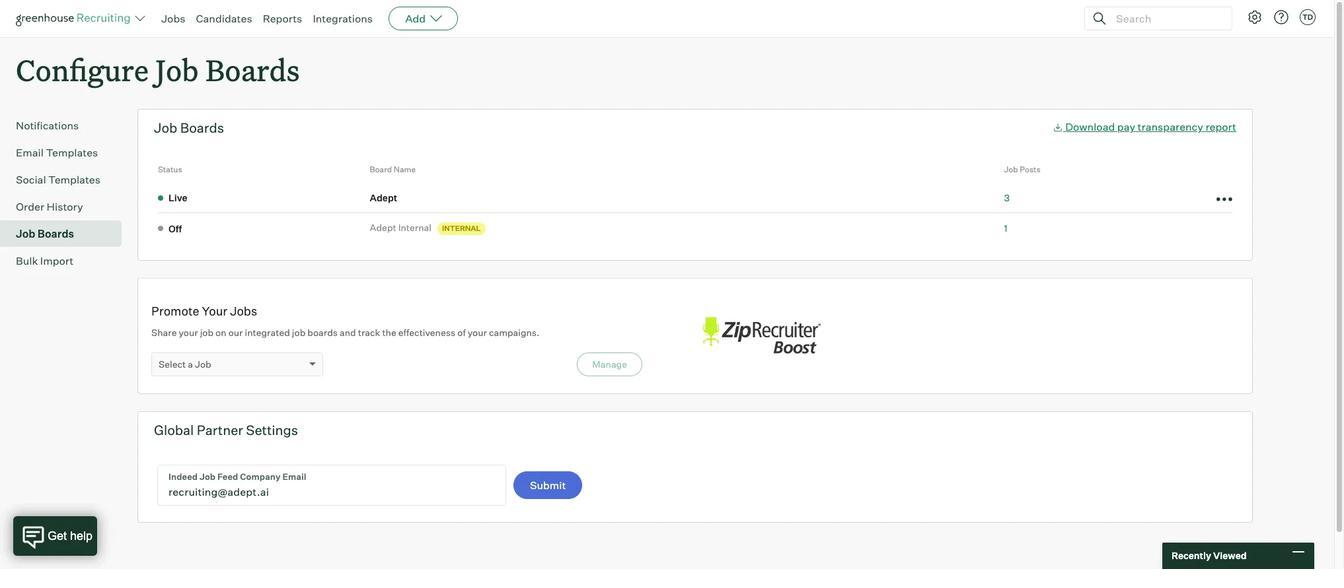 Task type: describe. For each thing, give the bounding box(es) containing it.
the
[[382, 327, 396, 339]]

1 your from the left
[[179, 327, 198, 339]]

download pay transparency report
[[1066, 120, 1237, 134]]

order history link
[[16, 199, 116, 215]]

add
[[405, 12, 426, 25]]

add button
[[389, 7, 458, 30]]

integrated
[[245, 327, 290, 339]]

effectiveness
[[398, 327, 456, 339]]

bulk import link
[[16, 253, 116, 269]]

select
[[159, 359, 186, 370]]

boards
[[308, 327, 338, 339]]

adept for adept
[[370, 192, 397, 203]]

promote
[[151, 304, 199, 319]]

recently viewed
[[1172, 551, 1247, 562]]

board name
[[370, 165, 416, 175]]

submit button
[[514, 472, 583, 500]]

0 horizontal spatial internal
[[398, 222, 432, 233]]

templates for social templates
[[48, 173, 100, 187]]

share
[[151, 327, 177, 339]]

job boards link
[[16, 226, 116, 242]]

td button
[[1297, 7, 1319, 28]]

1 job from the left
[[200, 327, 214, 339]]

notifications
[[16, 119, 79, 132]]

2 vertical spatial boards
[[38, 227, 74, 241]]

settings
[[246, 422, 298, 439]]

and
[[340, 327, 356, 339]]

1 vertical spatial job boards
[[16, 227, 74, 241]]

download
[[1066, 120, 1115, 134]]

adept for adept internal
[[370, 222, 396, 233]]

import
[[40, 255, 74, 268]]

recently
[[1172, 551, 1212, 562]]

bulk import
[[16, 255, 74, 268]]

3 link
[[1004, 192, 1010, 203]]

a
[[188, 359, 193, 370]]

3
[[1004, 192, 1010, 203]]

1 vertical spatial jobs
[[230, 304, 257, 319]]

0 vertical spatial boards
[[206, 50, 300, 89]]

configure
[[16, 50, 149, 89]]

share your job on our integrated job boards and track the effectiveness of your campaigns.
[[151, 327, 540, 339]]

job down jobs "link"
[[156, 50, 199, 89]]

our
[[228, 327, 243, 339]]

configure image
[[1247, 9, 1263, 25]]

adept internal
[[370, 222, 432, 233]]

Search text field
[[1113, 9, 1220, 28]]

order
[[16, 200, 44, 214]]

job left 'posts'
[[1004, 165, 1018, 175]]

live
[[169, 193, 187, 204]]



Task type: vqa. For each thing, say whether or not it's contained in the screenshot.
Submit BUTTON
yes



Task type: locate. For each thing, give the bounding box(es) containing it.
social
[[16, 173, 46, 187]]

adept link
[[370, 191, 401, 204]]

email
[[16, 146, 44, 159]]

integrations
[[313, 12, 373, 25]]

boards up status
[[180, 120, 224, 136]]

0 vertical spatial jobs
[[161, 12, 185, 25]]

off
[[169, 223, 182, 234]]

viewed
[[1213, 551, 1247, 562]]

0 horizontal spatial your
[[179, 327, 198, 339]]

job
[[156, 50, 199, 89], [154, 120, 177, 136], [1004, 165, 1018, 175], [16, 227, 35, 241], [195, 359, 211, 370]]

notifications link
[[16, 118, 116, 134]]

job posts
[[1004, 165, 1041, 175]]

1 horizontal spatial jobs
[[230, 304, 257, 319]]

track
[[358, 327, 380, 339]]

internal down adept link
[[398, 222, 432, 233]]

on
[[216, 327, 226, 339]]

1 vertical spatial boards
[[180, 120, 224, 136]]

job left boards at left
[[292, 327, 306, 339]]

partner
[[197, 422, 243, 439]]

boards down candidates "link"
[[206, 50, 300, 89]]

select a job
[[159, 359, 211, 370]]

adept internal link
[[370, 221, 436, 234]]

1 vertical spatial templates
[[48, 173, 100, 187]]

your
[[179, 327, 198, 339], [468, 327, 487, 339]]

2 adept from the top
[[370, 222, 396, 233]]

job up bulk
[[16, 227, 35, 241]]

report
[[1206, 120, 1237, 134]]

submit
[[530, 479, 566, 493]]

job up status
[[154, 120, 177, 136]]

1 vertical spatial adept
[[370, 222, 396, 233]]

1
[[1004, 223, 1008, 234]]

jobs link
[[161, 12, 185, 25]]

2 your from the left
[[468, 327, 487, 339]]

2 job from the left
[[292, 327, 306, 339]]

adept
[[370, 192, 397, 203], [370, 222, 396, 233]]

zip recruiter image
[[695, 311, 828, 362]]

status
[[158, 165, 182, 175]]

td
[[1303, 13, 1313, 22]]

email templates
[[16, 146, 98, 159]]

1 horizontal spatial job
[[292, 327, 306, 339]]

1 adept from the top
[[370, 192, 397, 203]]

0 horizontal spatial jobs
[[161, 12, 185, 25]]

candidates
[[196, 12, 252, 25]]

Indeed Job Feed Company Email text field
[[158, 466, 506, 506]]

td button
[[1300, 9, 1316, 25]]

templates inside email templates link
[[46, 146, 98, 159]]

0 vertical spatial templates
[[46, 146, 98, 159]]

global
[[154, 422, 194, 439]]

global partner settings
[[154, 422, 298, 439]]

0 vertical spatial job boards
[[154, 120, 224, 136]]

greenhouse recruiting image
[[16, 11, 135, 26]]

templates
[[46, 146, 98, 159], [48, 173, 100, 187]]

posts
[[1020, 165, 1041, 175]]

social templates
[[16, 173, 100, 187]]

0 vertical spatial adept
[[370, 192, 397, 203]]

history
[[47, 200, 83, 214]]

integrations link
[[313, 12, 373, 25]]

job boards up status
[[154, 120, 224, 136]]

job boards up the bulk import
[[16, 227, 74, 241]]

your right share
[[179, 327, 198, 339]]

job boards
[[154, 120, 224, 136], [16, 227, 74, 241]]

1 horizontal spatial internal
[[442, 224, 481, 233]]

job
[[200, 327, 214, 339], [292, 327, 306, 339]]

templates inside social templates link
[[48, 173, 100, 187]]

name
[[394, 165, 416, 175]]

0 horizontal spatial job
[[200, 327, 214, 339]]

download pay transparency report link
[[1053, 120, 1237, 134]]

jobs
[[161, 12, 185, 25], [230, 304, 257, 319]]

1 horizontal spatial your
[[468, 327, 487, 339]]

job right the a
[[195, 359, 211, 370]]

templates for email templates
[[46, 146, 98, 159]]

of
[[458, 327, 466, 339]]

order history
[[16, 200, 83, 214]]

reports
[[263, 12, 302, 25]]

1 horizontal spatial job boards
[[154, 120, 224, 136]]

configure job boards
[[16, 50, 300, 89]]

reports link
[[263, 12, 302, 25]]

templates down email templates link
[[48, 173, 100, 187]]

candidates link
[[196, 12, 252, 25]]

job left on
[[200, 327, 214, 339]]

boards up import
[[38, 227, 74, 241]]

email templates link
[[16, 145, 116, 161]]

internal
[[398, 222, 432, 233], [442, 224, 481, 233]]

jobs up the our at the bottom left
[[230, 304, 257, 319]]

internal right adept internal link
[[442, 224, 481, 233]]

jobs left candidates
[[161, 12, 185, 25]]

1 link
[[1004, 223, 1008, 234]]

campaigns.
[[489, 327, 540, 339]]

adept down adept link
[[370, 222, 396, 233]]

your
[[202, 304, 228, 319]]

your right the of
[[468, 327, 487, 339]]

boards
[[206, 50, 300, 89], [180, 120, 224, 136], [38, 227, 74, 241]]

promote your jobs
[[151, 304, 257, 319]]

bulk
[[16, 255, 38, 268]]

social templates link
[[16, 172, 116, 188]]

transparency
[[1138, 120, 1204, 134]]

templates up social templates link
[[46, 146, 98, 159]]

0 horizontal spatial job boards
[[16, 227, 74, 241]]

board
[[370, 165, 392, 175]]

pay
[[1118, 120, 1136, 134]]

adept down board
[[370, 192, 397, 203]]



